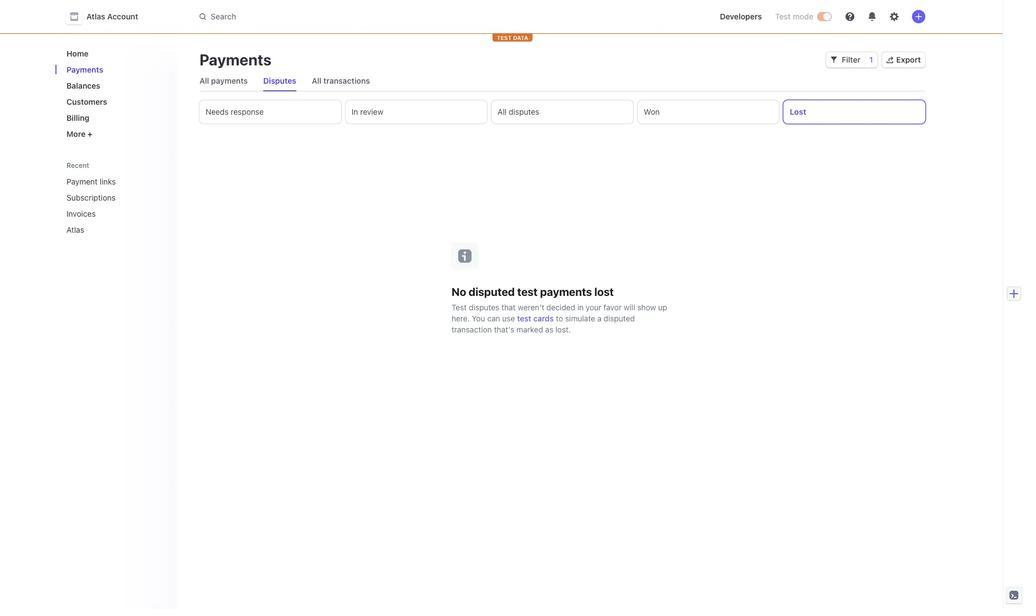 Task type: locate. For each thing, give the bounding box(es) containing it.
0 horizontal spatial atlas
[[67, 225, 84, 235]]

that
[[502, 302, 516, 312]]

1 vertical spatial tab list
[[200, 100, 926, 124]]

1 vertical spatial pin to navigation image
[[159, 209, 167, 218]]

billing
[[67, 113, 89, 123]]

export
[[897, 55, 922, 64]]

1 test from the top
[[518, 285, 538, 298]]

0 horizontal spatial payments
[[211, 76, 248, 85]]

help image
[[846, 12, 855, 21]]

2 pin to navigation image from the top
[[159, 225, 167, 234]]

all disputes button
[[492, 100, 634, 124]]

test cards link
[[518, 313, 554, 324]]

all payments
[[200, 76, 248, 85]]

disputed down the favor in the right of the page
[[604, 314, 635, 323]]

1 horizontal spatial payments
[[200, 50, 272, 69]]

customers
[[67, 97, 107, 106]]

test for test disputes that weren't decided in your favor will show up here. you can use
[[452, 302, 467, 312]]

payments
[[200, 50, 272, 69], [67, 65, 103, 74]]

0 vertical spatial disputed
[[469, 285, 515, 298]]

to simulate a disputed transaction that's marked as lost.
[[452, 314, 635, 334]]

cards
[[534, 314, 554, 323]]

0 horizontal spatial payments
[[67, 65, 103, 74]]

payments up decided
[[541, 285, 592, 298]]

disputes
[[509, 107, 540, 116], [469, 302, 500, 312]]

0 vertical spatial tab list
[[195, 71, 926, 91]]

Search search field
[[193, 6, 506, 27]]

1 horizontal spatial test
[[776, 12, 791, 21]]

atlas left the account
[[87, 12, 105, 21]]

tab list containing all payments
[[195, 71, 926, 91]]

all
[[200, 76, 209, 85], [312, 76, 322, 85], [498, 107, 507, 116]]

1 vertical spatial test
[[518, 314, 532, 323]]

payments inside all payments link
[[211, 76, 248, 85]]

2 test from the top
[[518, 314, 532, 323]]

all transactions
[[312, 76, 370, 85]]

favor
[[604, 302, 622, 312]]

recent element
[[55, 172, 177, 239]]

Search text field
[[193, 6, 506, 27]]

in review button
[[346, 100, 488, 124]]

1 vertical spatial disputes
[[469, 302, 500, 312]]

test
[[776, 12, 791, 21], [452, 302, 467, 312]]

test cards
[[518, 314, 554, 323]]

recent
[[67, 161, 89, 170]]

payments up all payments
[[200, 50, 272, 69]]

test for test mode
[[776, 12, 791, 21]]

subscriptions link
[[62, 189, 153, 207]]

mode
[[793, 12, 814, 21]]

1 vertical spatial atlas
[[67, 225, 84, 235]]

pin to navigation image
[[159, 193, 167, 202], [159, 225, 167, 234]]

disputed up that
[[469, 285, 515, 298]]

pin to navigation image for subscriptions
[[159, 193, 167, 202]]

1 pin to navigation image from the top
[[159, 177, 167, 186]]

up
[[659, 302, 668, 312]]

payments link
[[62, 60, 169, 79]]

0 vertical spatial payments
[[211, 76, 248, 85]]

payments up needs response
[[211, 76, 248, 85]]

pin to navigation image for invoices
[[159, 209, 167, 218]]

1 vertical spatial test
[[452, 302, 467, 312]]

weren't
[[518, 302, 545, 312]]

0 horizontal spatial test
[[452, 302, 467, 312]]

payments
[[211, 76, 248, 85], [541, 285, 592, 298]]

decided
[[547, 302, 576, 312]]

2 pin to navigation image from the top
[[159, 209, 167, 218]]

0 horizontal spatial disputes
[[469, 302, 500, 312]]

disputed
[[469, 285, 515, 298], [604, 314, 635, 323]]

test inside test disputes that weren't decided in your favor will show up here. you can use
[[452, 302, 467, 312]]

atlas for atlas
[[67, 225, 84, 235]]

transactions
[[324, 76, 370, 85]]

1 horizontal spatial disputed
[[604, 314, 635, 323]]

0 vertical spatial test
[[518, 285, 538, 298]]

data
[[513, 34, 529, 41]]

0 vertical spatial pin to navigation image
[[159, 193, 167, 202]]

all for all disputes
[[498, 107, 507, 116]]

test up weren't
[[518, 285, 538, 298]]

1 horizontal spatial all
[[312, 76, 322, 85]]

+
[[88, 129, 93, 139]]

simulate
[[566, 314, 596, 323]]

test
[[497, 34, 512, 41]]

1
[[870, 55, 874, 64]]

atlas
[[87, 12, 105, 21], [67, 225, 84, 235]]

balances
[[67, 81, 100, 90]]

in
[[578, 302, 584, 312]]

that's
[[494, 325, 515, 334]]

payment links link
[[62, 172, 153, 191]]

0 horizontal spatial disputed
[[469, 285, 515, 298]]

test up marked
[[518, 314, 532, 323]]

1 horizontal spatial atlas
[[87, 12, 105, 21]]

0 horizontal spatial all
[[200, 76, 209, 85]]

use
[[503, 314, 515, 323]]

lost button
[[784, 100, 926, 124]]

test up here.
[[452, 302, 467, 312]]

disputes for all
[[509, 107, 540, 116]]

1 pin to navigation image from the top
[[159, 193, 167, 202]]

1 horizontal spatial disputes
[[509, 107, 540, 116]]

2 horizontal spatial all
[[498, 107, 507, 116]]

more +
[[67, 129, 93, 139]]

lost.
[[556, 325, 571, 334]]

marked
[[517, 325, 544, 334]]

all inside button
[[498, 107, 507, 116]]

filter
[[843, 55, 861, 64]]

developers
[[720, 12, 762, 21]]

settings image
[[891, 12, 899, 21]]

no
[[452, 285, 467, 298]]

test mode
[[776, 12, 814, 21]]

show
[[638, 302, 657, 312]]

payment
[[67, 177, 98, 186]]

developers link
[[716, 8, 767, 26]]

disputes inside button
[[509, 107, 540, 116]]

tab list containing needs response
[[200, 100, 926, 124]]

0 vertical spatial test
[[776, 12, 791, 21]]

home link
[[62, 44, 169, 63]]

atlas link
[[62, 221, 153, 239]]

1 horizontal spatial payments
[[541, 285, 592, 298]]

test left mode
[[776, 12, 791, 21]]

pin to navigation image
[[159, 177, 167, 186], [159, 209, 167, 218]]

tab list
[[195, 71, 926, 91], [200, 100, 926, 124]]

disputes for test
[[469, 302, 500, 312]]

atlas inside button
[[87, 12, 105, 21]]

disputes inside test disputes that weren't decided in your favor will show up here. you can use
[[469, 302, 500, 312]]

payments up balances at top left
[[67, 65, 103, 74]]

1 vertical spatial pin to navigation image
[[159, 225, 167, 234]]

atlas down invoices
[[67, 225, 84, 235]]

0 vertical spatial disputes
[[509, 107, 540, 116]]

atlas account button
[[67, 9, 149, 24]]

transaction
[[452, 325, 492, 334]]

test
[[518, 285, 538, 298], [518, 314, 532, 323]]

all transactions link
[[308, 73, 375, 89]]

0 vertical spatial atlas
[[87, 12, 105, 21]]

1 vertical spatial disputed
[[604, 314, 635, 323]]

test disputes that weren't decided in your favor will show up here. you can use
[[452, 302, 668, 323]]

links
[[100, 177, 116, 186]]

invoices
[[67, 209, 96, 218]]

0 vertical spatial pin to navigation image
[[159, 177, 167, 186]]

you
[[472, 314, 486, 323]]

atlas inside "link"
[[67, 225, 84, 235]]

will
[[624, 302, 636, 312]]



Task type: describe. For each thing, give the bounding box(es) containing it.
subscriptions
[[67, 193, 116, 202]]

invoices link
[[62, 205, 153, 223]]

here.
[[452, 314, 470, 323]]

search
[[211, 12, 236, 21]]

review
[[360, 107, 384, 116]]

customers link
[[62, 93, 169, 111]]

payment links
[[67, 177, 116, 186]]

recent navigation links element
[[55, 156, 177, 239]]

as
[[546, 325, 554, 334]]

pin to navigation image for payment links
[[159, 177, 167, 186]]

export button
[[883, 52, 926, 68]]

account
[[107, 12, 138, 21]]

billing link
[[62, 109, 169, 127]]

test data
[[497, 34, 529, 41]]

can
[[488, 314, 501, 323]]

test inside test cards "link"
[[518, 314, 532, 323]]

lost
[[595, 285, 614, 298]]

no disputed test payments lost
[[452, 285, 614, 298]]

a
[[598, 314, 602, 323]]

needs response
[[206, 107, 264, 116]]

more
[[67, 129, 86, 139]]

disputes link
[[259, 73, 301, 89]]

all for all transactions
[[312, 76, 322, 85]]

payments inside core navigation links element
[[67, 65, 103, 74]]

disputed inside to simulate a disputed transaction that's marked as lost.
[[604, 314, 635, 323]]

atlas for atlas account
[[87, 12, 105, 21]]

needs
[[206, 107, 229, 116]]

balances link
[[62, 77, 169, 95]]

in review
[[352, 107, 384, 116]]

core navigation links element
[[62, 44, 169, 143]]

your
[[586, 302, 602, 312]]

won
[[644, 107, 660, 116]]

pin to navigation image for atlas
[[159, 225, 167, 234]]

all payments link
[[195, 73, 252, 89]]

1 vertical spatial payments
[[541, 285, 592, 298]]

lost
[[790, 107, 807, 116]]

response
[[231, 107, 264, 116]]

home
[[67, 49, 89, 58]]

in
[[352, 107, 358, 116]]

won button
[[638, 100, 780, 124]]

svg image
[[831, 57, 838, 63]]

clear history image
[[159, 162, 165, 169]]

all for all payments
[[200, 76, 209, 85]]

needs response button
[[200, 100, 341, 124]]

atlas account
[[87, 12, 138, 21]]

disputes
[[263, 76, 297, 85]]

to
[[556, 314, 564, 323]]

all disputes
[[498, 107, 540, 116]]



Task type: vqa. For each thing, say whether or not it's contained in the screenshot.
FILTER
yes



